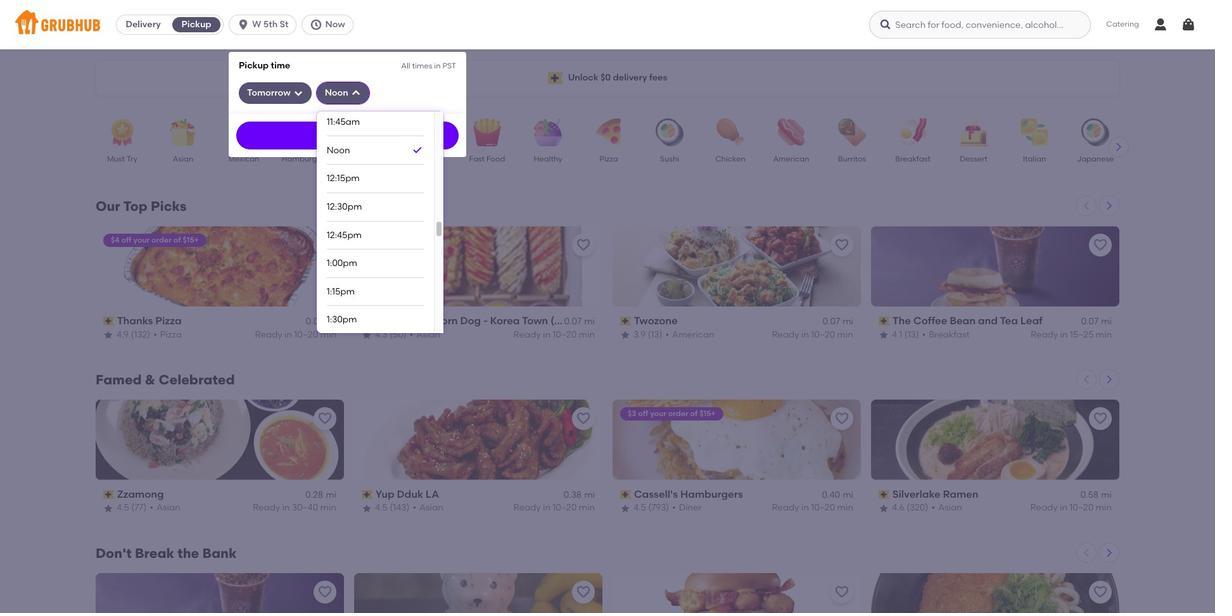 Task type: locate. For each thing, give the bounding box(es) containing it.
now button
[[302, 15, 359, 35]]

1 (13) from the left
[[648, 329, 663, 340]]

min for silverlake ramen
[[1096, 503, 1113, 514]]

• asian down la
[[413, 503, 444, 514]]

0 horizontal spatial hamburgers
[[282, 155, 328, 164]]

silverlake ramen
[[893, 489, 979, 501]]

1 horizontal spatial 4.5
[[375, 503, 388, 514]]

(13)
[[648, 329, 663, 340], [905, 329, 920, 340]]

star icon image left 4.3
[[362, 330, 372, 340]]

$4 off your order of $15+
[[111, 236, 199, 245]]

breakfast image
[[891, 119, 936, 146]]

2 horizontal spatial svg image
[[1182, 17, 1197, 32]]

0 vertical spatial $15+
[[183, 236, 199, 245]]

off for thanks
[[121, 236, 132, 245]]

noon inside noon option
[[327, 145, 350, 156]]

(13) down the twozone
[[648, 329, 663, 340]]

fast food image
[[465, 119, 510, 146]]

4.5 down "yup"
[[375, 503, 388, 514]]

american
[[774, 155, 810, 164], [673, 329, 715, 340]]

caret right icon image down "0.58 mi"
[[1105, 548, 1115, 558]]

corn
[[433, 315, 458, 327]]

2 4.5 from the left
[[375, 503, 388, 514]]

mi for two hands corn dog - korea town (s western ave)
[[585, 317, 595, 327]]

1 horizontal spatial (13)
[[905, 329, 920, 340]]

mi up ready in 15–25 min
[[1102, 317, 1113, 327]]

1 horizontal spatial off
[[639, 409, 649, 418]]

pizza image
[[587, 119, 631, 146]]

pickup right delivery button
[[182, 19, 211, 30]]

min for thanks pizza
[[321, 329, 337, 340]]

mexican image
[[222, 119, 266, 146]]

breakfast down bean
[[929, 329, 970, 340]]

min down western at left bottom
[[579, 329, 595, 340]]

tacos image
[[404, 119, 449, 146]]

1 vertical spatial $15+
[[700, 409, 716, 418]]

pickup inside button
[[182, 19, 211, 30]]

main navigation navigation
[[0, 0, 1216, 614]]

0 vertical spatial off
[[121, 236, 132, 245]]

1 horizontal spatial $15+
[[700, 409, 716, 418]]

1 vertical spatial american
[[673, 329, 715, 340]]

min down 0.38 mi
[[579, 503, 595, 514]]

2 0.07 from the left
[[565, 317, 582, 327]]

• pizza
[[154, 329, 182, 340]]

dduk
[[397, 489, 423, 501]]

star icon image left 4.5 (77)
[[103, 504, 113, 514]]

mi for the coffee bean and tea leaf
[[1102, 317, 1113, 327]]

1 vertical spatial pizza
[[156, 315, 182, 327]]

• right the (50)
[[410, 329, 414, 340]]

caret right icon image up japanese
[[1115, 142, 1125, 152]]

ready in 15–25 min
[[1031, 329, 1113, 340]]

fast food
[[470, 155, 506, 164]]

ready in 10–20 min for thanks pizza
[[255, 329, 337, 340]]

&
[[145, 372, 156, 388]]

asian down la
[[420, 503, 444, 514]]

caret left icon image down 15–25
[[1082, 375, 1092, 385]]

american down american image
[[774, 155, 810, 164]]

min for the coffee bean and tea leaf
[[1097, 329, 1113, 340]]

min down 1:30pm
[[321, 329, 337, 340]]

• for yup dduk la
[[413, 503, 416, 514]]

• asian for silverlake ramen
[[932, 503, 963, 514]]

healthy
[[534, 155, 563, 164]]

4.5 left (793)
[[634, 503, 647, 514]]

min left 4.1
[[838, 329, 854, 340]]

star icon image left 4.9
[[103, 330, 113, 340]]

0 horizontal spatial off
[[121, 236, 132, 245]]

1 horizontal spatial hamburgers
[[681, 489, 743, 501]]

mi right 0.38
[[585, 490, 595, 501]]

chinese
[[351, 155, 381, 164]]

• right '(132)'
[[154, 329, 157, 340]]

0 horizontal spatial svg image
[[293, 88, 303, 98]]

mexican
[[229, 155, 260, 164]]

1 vertical spatial your
[[651, 409, 667, 418]]

4 0.07 mi from the left
[[1082, 317, 1113, 327]]

caret left icon image
[[1082, 201, 1092, 211], [1082, 375, 1092, 385], [1082, 548, 1092, 558]]

caret left icon image down japanese
[[1082, 201, 1092, 211]]

• down dduk
[[413, 503, 416, 514]]

update
[[334, 131, 362, 140]]

1 horizontal spatial order
[[669, 409, 689, 418]]

picks
[[151, 198, 187, 214]]

mi for thanks pizza
[[326, 317, 337, 327]]

0 horizontal spatial svg image
[[237, 18, 250, 31]]

star icon image for twozone
[[621, 330, 631, 340]]

min for twozone
[[838, 329, 854, 340]]

(s
[[551, 315, 561, 327]]

ready in 10–20 min for twozone
[[772, 329, 854, 340]]

pizza down thanks pizza
[[160, 329, 182, 340]]

mi down 1:15pm
[[326, 317, 337, 327]]

• asian down silverlake ramen
[[932, 503, 963, 514]]

the coffee bean and tea leaf
[[893, 315, 1043, 327]]

mi right 0.28
[[326, 490, 337, 501]]

town
[[522, 315, 548, 327]]

ready in 10–20 min for cassell's hamburgers
[[772, 503, 854, 514]]

1 4.5 from the left
[[117, 503, 129, 514]]

0 vertical spatial breakfast
[[896, 155, 931, 164]]

noon up 11:45am
[[325, 87, 349, 98]]

1 vertical spatial off
[[639, 409, 649, 418]]

2 (13) from the left
[[905, 329, 920, 340]]

asian down the "hands"
[[417, 329, 441, 340]]

2 vertical spatial pizza
[[160, 329, 182, 340]]

svg image inside w 5th st button
[[237, 18, 250, 31]]

svg image for noon
[[351, 88, 361, 98]]

0 vertical spatial of
[[174, 236, 181, 245]]

4 0.07 from the left
[[1082, 317, 1099, 327]]

star icon image left 4.5 (793)
[[621, 504, 631, 514]]

star icon image for thanks pizza
[[103, 330, 113, 340]]

subscription pass image left the on the bottom of the page
[[879, 317, 891, 326]]

dessert image
[[952, 119, 997, 146]]

3 4.5 from the left
[[634, 503, 647, 514]]

caret right icon image down japanese
[[1105, 201, 1115, 211]]

• asian down the "hands"
[[410, 329, 441, 340]]

1 horizontal spatial svg image
[[310, 18, 323, 31]]

caret right icon image for famed & celebrated
[[1105, 375, 1115, 385]]

order for hamburgers
[[669, 409, 689, 418]]

delivery
[[126, 19, 161, 30]]

your right $3
[[651, 409, 667, 418]]

leaf
[[1021, 315, 1043, 327]]

0 vertical spatial american
[[774, 155, 810, 164]]

subscription pass image
[[103, 317, 115, 326], [621, 317, 632, 326], [879, 317, 891, 326], [621, 491, 632, 500], [879, 491, 891, 500]]

top
[[123, 198, 148, 214]]

0 horizontal spatial $15+
[[183, 236, 199, 245]]

yup
[[376, 489, 395, 501]]

your right $4
[[133, 236, 150, 245]]

0 vertical spatial your
[[133, 236, 150, 245]]

0 vertical spatial caret left icon image
[[1082, 201, 1092, 211]]

mi left the on the bottom of the page
[[843, 317, 854, 327]]

coffee
[[914, 315, 948, 327]]

italian
[[1024, 155, 1047, 164]]

1 0.07 mi from the left
[[306, 317, 337, 327]]

0.40 mi
[[823, 490, 854, 501]]

mi
[[326, 317, 337, 327], [585, 317, 595, 327], [843, 317, 854, 327], [1102, 317, 1113, 327], [326, 490, 337, 501], [585, 490, 595, 501], [843, 490, 854, 501], [1102, 490, 1113, 501]]

1 horizontal spatial american
[[774, 155, 810, 164]]

tomorrow
[[247, 87, 291, 98]]

pickup left the "time"
[[239, 60, 269, 71]]

0 vertical spatial noon
[[325, 87, 349, 98]]

star icon image for cassell's hamburgers
[[621, 504, 631, 514]]

1 horizontal spatial svg image
[[351, 88, 361, 98]]

min down 0.40 mi
[[838, 503, 854, 514]]

star icon image left 4.5 (143) at the left bottom
[[362, 504, 372, 514]]

$3
[[628, 409, 637, 418]]

4.3
[[375, 329, 388, 340]]

subscription pass image
[[362, 317, 373, 326], [103, 491, 115, 500], [362, 491, 373, 500]]

italian image
[[1013, 119, 1057, 146]]

0.38 mi
[[564, 490, 595, 501]]

subscription pass image for our top picks
[[362, 317, 373, 326]]

(13) for twozone
[[648, 329, 663, 340]]

japanese image
[[1074, 119, 1118, 146]]

yup dduk la
[[376, 489, 439, 501]]

2 0.07 mi from the left
[[565, 317, 595, 327]]

1 vertical spatial pickup
[[239, 60, 269, 71]]

of right $3
[[691, 409, 698, 418]]

1 caret left icon image from the top
[[1082, 201, 1092, 211]]

• diner
[[673, 503, 702, 514]]

svg image inside now button
[[310, 18, 323, 31]]

in for pizza
[[285, 329, 292, 340]]

1 0.07 from the left
[[306, 317, 323, 327]]

mi right 0.58
[[1102, 490, 1113, 501]]

asian for two hands corn dog - korea town (s western ave)
[[417, 329, 441, 340]]

• down the twozone
[[666, 329, 670, 340]]

noon down update on the top of the page
[[327, 145, 350, 156]]

(13) right 4.1
[[905, 329, 920, 340]]

0.40
[[823, 490, 841, 501]]

0 vertical spatial order
[[152, 236, 172, 245]]

caret right icon image down ready in 15–25 min
[[1105, 375, 1115, 385]]

fees
[[650, 72, 668, 83]]

subscription pass image left cassell's
[[621, 491, 632, 500]]

4.5 for yup dduk la
[[375, 503, 388, 514]]

0.07
[[306, 317, 323, 327], [565, 317, 582, 327], [823, 317, 841, 327], [1082, 317, 1099, 327]]

4.5 left (77)
[[117, 503, 129, 514]]

pizza down pizza image
[[600, 155, 619, 164]]

sushi image
[[648, 119, 692, 146]]

2 vertical spatial caret left icon image
[[1082, 548, 1092, 558]]

caret left icon image for don't break the bank
[[1082, 548, 1092, 558]]

star icon image for two hands corn dog - korea town (s western ave)
[[362, 330, 372, 340]]

10–20 for two hands corn dog - korea town (s western ave)
[[553, 329, 577, 340]]

hands
[[398, 315, 431, 327]]

$3 off your order of $15+
[[628, 409, 716, 418]]

save this restaurant image
[[576, 238, 591, 253], [576, 411, 591, 427], [835, 411, 850, 427], [576, 585, 591, 600]]

pizza up • pizza
[[156, 315, 182, 327]]

subscription pass image left the twozone
[[621, 317, 632, 326]]

0.28 mi
[[306, 490, 337, 501]]

1 horizontal spatial pickup
[[239, 60, 269, 71]]

the
[[893, 315, 912, 327]]

30–40
[[292, 503, 318, 514]]

korea
[[490, 315, 520, 327]]

1 vertical spatial order
[[669, 409, 689, 418]]

w 5th st button
[[229, 15, 302, 35]]

• for cassell's hamburgers
[[673, 503, 676, 514]]

2 horizontal spatial svg image
[[880, 18, 893, 31]]

famed
[[96, 372, 142, 388]]

of
[[174, 236, 181, 245], [691, 409, 698, 418]]

0 horizontal spatial your
[[133, 236, 150, 245]]

1 vertical spatial of
[[691, 409, 698, 418]]

4.5 (793)
[[634, 503, 670, 514]]

1 horizontal spatial of
[[691, 409, 698, 418]]

ramen
[[944, 489, 979, 501]]

min for cassell's hamburgers
[[838, 503, 854, 514]]

hamburgers down hamburgers image
[[282, 155, 328, 164]]

order down picks
[[152, 236, 172, 245]]

1 horizontal spatial your
[[651, 409, 667, 418]]

asian down ramen
[[939, 503, 963, 514]]

0.07 for pizza
[[306, 317, 323, 327]]

svg image
[[1182, 17, 1197, 32], [237, 18, 250, 31], [310, 18, 323, 31]]

10–20 for cassell's hamburgers
[[812, 503, 836, 514]]

4.1 (13)
[[893, 329, 920, 340]]

2 caret left icon image from the top
[[1082, 375, 1092, 385]]

• for zzamong
[[150, 503, 153, 514]]

0 vertical spatial hamburgers
[[282, 155, 328, 164]]

subscription pass image for famed & celebrated
[[362, 491, 373, 500]]

asian
[[173, 155, 193, 164], [417, 329, 441, 340], [157, 503, 181, 514], [420, 503, 444, 514], [939, 503, 963, 514]]

your for cassell's
[[651, 409, 667, 418]]

food
[[487, 155, 506, 164]]

1 vertical spatial caret left icon image
[[1082, 375, 1092, 385]]

of for hamburgers
[[691, 409, 698, 418]]

off right $3
[[639, 409, 649, 418]]

1 vertical spatial noon
[[327, 145, 350, 156]]

the
[[178, 546, 199, 562]]

order right $3
[[669, 409, 689, 418]]

breakfast down breakfast image
[[896, 155, 931, 164]]

check icon image
[[411, 144, 424, 157]]

subscription pass image left silverlake
[[879, 491, 891, 500]]

subscription pass image left thanks
[[103, 317, 115, 326]]

10–20
[[294, 329, 318, 340], [553, 329, 577, 340], [812, 329, 836, 340], [553, 503, 577, 514], [812, 503, 836, 514], [1070, 503, 1094, 514]]

0 horizontal spatial order
[[152, 236, 172, 245]]

min down 0.28 mi
[[321, 503, 337, 514]]

• right (793)
[[673, 503, 676, 514]]

2 horizontal spatial 4.5
[[634, 503, 647, 514]]

off right $4
[[121, 236, 132, 245]]

• asian for yup dduk la
[[413, 503, 444, 514]]

pizza for thanks pizza
[[156, 315, 182, 327]]

• for the coffee bean and tea leaf
[[923, 329, 926, 340]]

svg image
[[880, 18, 893, 31], [293, 88, 303, 98], [351, 88, 361, 98]]

american down the twozone
[[673, 329, 715, 340]]

delivery button
[[117, 15, 170, 35]]

min right 15–25
[[1097, 329, 1113, 340]]

0 horizontal spatial 4.5
[[117, 503, 129, 514]]

mi left ave)
[[585, 317, 595, 327]]

asian for yup dduk la
[[420, 503, 444, 514]]

noon option
[[327, 137, 424, 165]]

• asian right (77)
[[150, 503, 181, 514]]

min for yup dduk la
[[579, 503, 595, 514]]

0 horizontal spatial pickup
[[182, 19, 211, 30]]

(13) for the coffee bean and tea leaf
[[905, 329, 920, 340]]

1:00pm
[[327, 258, 358, 269]]

svg image for now
[[310, 18, 323, 31]]

ready in 10–20 min for yup dduk la
[[514, 503, 595, 514]]

unlock $0 delivery fees
[[568, 72, 668, 83]]

0 horizontal spatial (13)
[[648, 329, 663, 340]]

in for coffee
[[1061, 329, 1069, 340]]

burritos image
[[830, 119, 875, 146]]

our
[[96, 198, 120, 214]]

3 caret left icon image from the top
[[1082, 548, 1092, 558]]

• breakfast
[[923, 329, 970, 340]]

-
[[484, 315, 488, 327]]

• down coffee
[[923, 329, 926, 340]]

pst
[[443, 61, 457, 70]]

• down silverlake ramen
[[932, 503, 936, 514]]

0 horizontal spatial of
[[174, 236, 181, 245]]

star icon image
[[103, 330, 113, 340], [362, 330, 372, 340], [621, 330, 631, 340], [879, 330, 889, 340], [103, 504, 113, 514], [362, 504, 372, 514], [621, 504, 631, 514], [879, 504, 889, 514]]

0.07 mi
[[306, 317, 337, 327], [565, 317, 595, 327], [823, 317, 854, 327], [1082, 317, 1113, 327]]

mi right 0.40
[[843, 490, 854, 501]]

mi for zzamong
[[326, 490, 337, 501]]

caret right icon image
[[1115, 142, 1125, 152], [1105, 201, 1115, 211], [1105, 375, 1115, 385], [1105, 548, 1115, 558]]

1 vertical spatial hamburgers
[[681, 489, 743, 501]]

subscription pass image left two
[[362, 317, 373, 326]]

• asian for two hands corn dog - korea town (s western ave)
[[410, 329, 441, 340]]

order
[[152, 236, 172, 245], [669, 409, 689, 418]]

subscription pass image left "yup"
[[362, 491, 373, 500]]

• right (77)
[[150, 503, 153, 514]]

0 vertical spatial pickup
[[182, 19, 211, 30]]

min down "0.58 mi"
[[1096, 503, 1113, 514]]

caret left icon image down 0.58
[[1082, 548, 1092, 558]]

western
[[563, 315, 605, 327]]

in for hands
[[543, 329, 551, 340]]

japanese
[[1078, 155, 1115, 164]]

•
[[154, 329, 157, 340], [410, 329, 414, 340], [666, 329, 670, 340], [923, 329, 926, 340], [150, 503, 153, 514], [413, 503, 416, 514], [673, 503, 676, 514], [932, 503, 936, 514]]

save this restaurant button
[[314, 234, 337, 257], [572, 234, 595, 257], [831, 234, 854, 257], [1090, 234, 1113, 257], [314, 408, 337, 430], [572, 408, 595, 430], [831, 408, 854, 430], [1090, 408, 1113, 430], [314, 581, 337, 604], [572, 581, 595, 604], [831, 581, 854, 604], [1090, 581, 1113, 604]]

pizza for • pizza
[[160, 329, 182, 340]]

subscription pass image left the zzamong
[[103, 491, 115, 500]]

star icon image left 3.9
[[621, 330, 631, 340]]

hamburgers up diner
[[681, 489, 743, 501]]

breakfast
[[896, 155, 931, 164], [929, 329, 970, 340]]

star icon image left 4.6
[[879, 504, 889, 514]]

asian image
[[161, 119, 205, 146]]

break
[[135, 546, 174, 562]]

your for thanks
[[133, 236, 150, 245]]

star icon image left 4.1
[[879, 330, 889, 340]]

ready for the coffee bean and tea leaf
[[1031, 329, 1059, 340]]

ready for thanks pizza
[[255, 329, 283, 340]]

cassell's hamburgers
[[634, 489, 743, 501]]

caret right icon image for our top picks
[[1105, 201, 1115, 211]]

asian right (77)
[[157, 503, 181, 514]]

1 vertical spatial breakfast
[[929, 329, 970, 340]]

of down picks
[[174, 236, 181, 245]]

• for twozone
[[666, 329, 670, 340]]

save this restaurant image
[[318, 238, 333, 253], [835, 238, 850, 253], [1094, 238, 1109, 253], [318, 411, 333, 427], [1094, 411, 1109, 427], [318, 585, 333, 600], [835, 585, 850, 600], [1094, 585, 1109, 600]]

noon for noon svg image
[[325, 87, 349, 98]]

• for thanks pizza
[[154, 329, 157, 340]]

subscription pass image for the coffee bean and tea leaf
[[879, 317, 891, 326]]

must try image
[[100, 119, 145, 146]]



Task type: describe. For each thing, give the bounding box(es) containing it.
asian for zzamong
[[157, 503, 181, 514]]

pickup for pickup
[[182, 19, 211, 30]]

0.07 for coffee
[[1082, 317, 1099, 327]]

american image
[[770, 119, 814, 146]]

ready for twozone
[[772, 329, 800, 340]]

our top picks
[[96, 198, 187, 214]]

4.5 for zzamong
[[117, 503, 129, 514]]

4.9
[[117, 329, 129, 340]]

time
[[271, 60, 291, 71]]

4.5 (143)
[[375, 503, 410, 514]]

delivery
[[613, 72, 648, 83]]

fast
[[470, 155, 485, 164]]

asian for silverlake ramen
[[939, 503, 963, 514]]

don't break the bank
[[96, 546, 237, 562]]

3.9
[[634, 329, 646, 340]]

subscription pass image for thanks pizza
[[103, 317, 115, 326]]

4.5 for cassell's hamburgers
[[634, 503, 647, 514]]

tea
[[1001, 315, 1019, 327]]

10–20 for thanks pizza
[[294, 329, 318, 340]]

tacos
[[416, 155, 437, 164]]

12:15pm
[[327, 173, 360, 184]]

order for pizza
[[152, 236, 172, 245]]

ready in 10–20 min for silverlake ramen
[[1031, 503, 1113, 514]]

4.6
[[893, 503, 905, 514]]

caret left icon image for famed & celebrated
[[1082, 375, 1092, 385]]

hamburgers image
[[283, 119, 327, 146]]

subscription pass image for cassell's hamburgers
[[621, 491, 632, 500]]

0 horizontal spatial american
[[673, 329, 715, 340]]

10–20 for yup dduk la
[[553, 503, 577, 514]]

all times in pst
[[402, 61, 457, 70]]

two hands corn dog - korea town (s western ave)
[[376, 315, 629, 327]]

3 0.07 mi from the left
[[823, 317, 854, 327]]

ready for cassell's hamburgers
[[772, 503, 800, 514]]

noon for the check icon
[[327, 145, 350, 156]]

10–20 for silverlake ramen
[[1070, 503, 1094, 514]]

• asian for zzamong
[[150, 503, 181, 514]]

subscription pass image for silverlake ramen
[[879, 491, 891, 500]]

in for hamburgers
[[802, 503, 810, 514]]

0.07 for hands
[[565, 317, 582, 327]]

celebrated
[[159, 372, 235, 388]]

subscription pass image for twozone
[[621, 317, 632, 326]]

pickup for pickup time
[[239, 60, 269, 71]]

11:45am
[[327, 117, 360, 127]]

4.5 (77)
[[117, 503, 147, 514]]

bank
[[202, 546, 237, 562]]

4.3 (50)
[[375, 329, 407, 340]]

unlock
[[568, 72, 599, 83]]

0.07 mi for coffee
[[1082, 317, 1113, 327]]

(50)
[[390, 329, 407, 340]]

mi for twozone
[[843, 317, 854, 327]]

ready for two hands corn dog - korea town (s western ave)
[[514, 329, 541, 340]]

5th
[[264, 19, 278, 30]]

update button
[[237, 122, 459, 150]]

famed & celebrated
[[96, 372, 235, 388]]

0.07 mi for hands
[[565, 317, 595, 327]]

must
[[107, 155, 125, 164]]

3 0.07 from the left
[[823, 317, 841, 327]]

$15+ for hamburgers
[[700, 409, 716, 418]]

ready for zzamong
[[253, 503, 280, 514]]

don't
[[96, 546, 132, 562]]

0.28
[[306, 490, 323, 501]]

pickup button
[[170, 15, 223, 35]]

w
[[252, 19, 261, 30]]

caret right icon image for don't break the bank
[[1105, 548, 1115, 558]]

and
[[979, 315, 998, 327]]

0.58 mi
[[1081, 490, 1113, 501]]

svg image for w 5th st
[[237, 18, 250, 31]]

dog
[[461, 315, 481, 327]]

all
[[402, 61, 411, 70]]

0.07 mi for pizza
[[306, 317, 337, 327]]

ready for silverlake ramen
[[1031, 503, 1059, 514]]

of for pizza
[[174, 236, 181, 245]]

sushi
[[660, 155, 680, 164]]

• for silverlake ramen
[[932, 503, 936, 514]]

• for two hands corn dog - korea town (s western ave)
[[410, 329, 414, 340]]

star icon image for yup dduk la
[[362, 504, 372, 514]]

mi for cassell's hamburgers
[[843, 490, 854, 501]]

must try
[[107, 155, 137, 164]]

4.1
[[893, 329, 903, 340]]

$4
[[111, 236, 120, 245]]

4.6 (320)
[[893, 503, 929, 514]]

ready in 30–40 min
[[253, 503, 337, 514]]

catering button
[[1098, 10, 1149, 39]]

in inside "navigation"
[[434, 61, 441, 70]]

star icon image for zzamong
[[103, 504, 113, 514]]

(143)
[[390, 503, 410, 514]]

0.58
[[1081, 490, 1099, 501]]

ready for yup dduk la
[[514, 503, 541, 514]]

ready in 10–20 min for two hands corn dog - korea town (s western ave)
[[514, 329, 595, 340]]

grubhub plus flag logo image
[[548, 72, 563, 84]]

svg image for 11:45am
[[293, 88, 303, 98]]

in for ramen
[[1061, 503, 1068, 514]]

two
[[376, 315, 396, 327]]

dessert
[[961, 155, 988, 164]]

• american
[[666, 329, 715, 340]]

12:30pm
[[327, 202, 362, 212]]

pickup time
[[239, 60, 291, 71]]

in for dduk
[[543, 503, 551, 514]]

cassell's
[[634, 489, 678, 501]]

(793)
[[649, 503, 670, 514]]

diner
[[679, 503, 702, 514]]

twozone
[[634, 315, 678, 327]]

asian down "asian" image
[[173, 155, 193, 164]]

w 5th st
[[252, 19, 289, 30]]

3.9 (13)
[[634, 329, 663, 340]]

off for cassell's
[[639, 409, 649, 418]]

mi for silverlake ramen
[[1102, 490, 1113, 501]]

times
[[412, 61, 433, 70]]

thanks
[[117, 315, 153, 327]]

chicken image
[[709, 119, 753, 146]]

bean
[[950, 315, 976, 327]]

0 vertical spatial pizza
[[600, 155, 619, 164]]

la
[[426, 489, 439, 501]]

$15+ for pizza
[[183, 236, 199, 245]]

caret left icon image for our top picks
[[1082, 201, 1092, 211]]

10–20 for twozone
[[812, 329, 836, 340]]

mi for yup dduk la
[[585, 490, 595, 501]]

(77)
[[131, 503, 147, 514]]

0.38
[[564, 490, 582, 501]]

min for zzamong
[[321, 503, 337, 514]]

(132)
[[131, 329, 150, 340]]

min for two hands corn dog - korea town (s western ave)
[[579, 329, 595, 340]]

healthy image
[[526, 119, 571, 146]]

(320)
[[907, 503, 929, 514]]

$0
[[601, 72, 611, 83]]

15–25
[[1071, 329, 1094, 340]]

star icon image for silverlake ramen
[[879, 504, 889, 514]]

star icon image for the coffee bean and tea leaf
[[879, 330, 889, 340]]

chicken
[[716, 155, 746, 164]]

chinese image
[[344, 119, 388, 146]]

thanks pizza
[[117, 315, 182, 327]]



Task type: vqa. For each thing, say whether or not it's contained in the screenshot.


